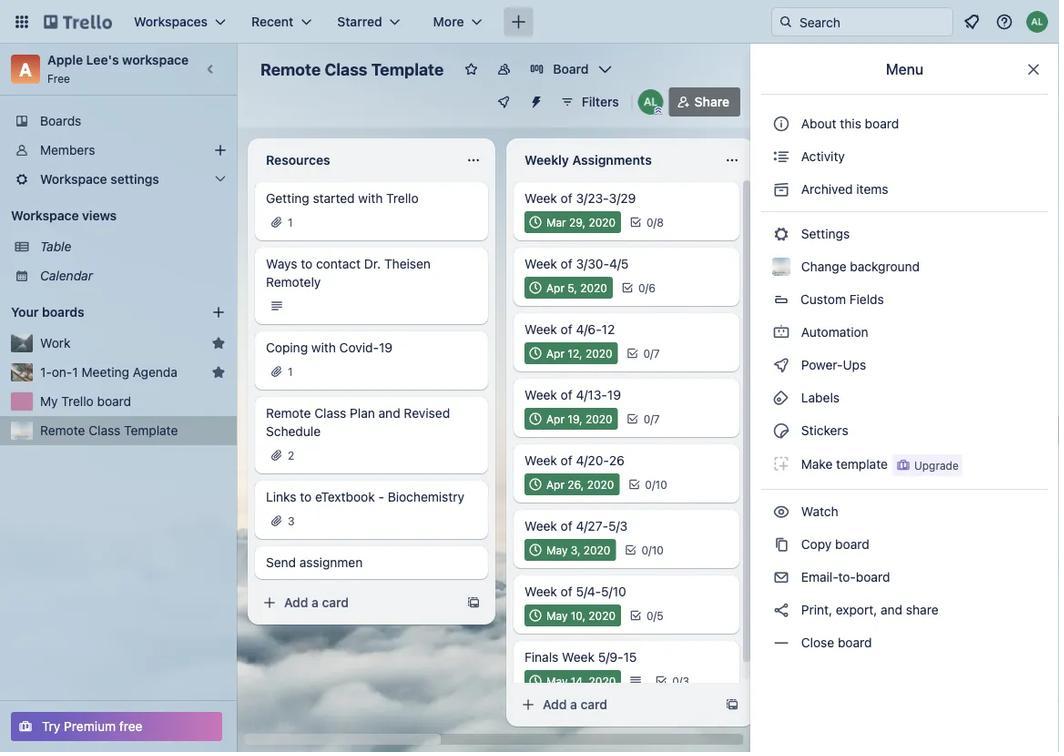 Task type: locate. For each thing, give the bounding box(es) containing it.
/ for week of 5/4-5/10
[[653, 609, 657, 622]]

0 horizontal spatial trello
[[61, 394, 94, 409]]

1 vertical spatial 19
[[607, 387, 621, 402]]

6 sm image from the top
[[772, 568, 790, 586]]

2020 for 4/27-
[[584, 544, 610, 556]]

1 vertical spatial class
[[314, 406, 346, 421]]

about this board
[[801, 116, 899, 131]]

change background link
[[761, 252, 1048, 281]]

/ for week of 4/27-5/3
[[648, 544, 652, 556]]

2020 for 4/6-
[[585, 347, 612, 360]]

items
[[856, 182, 888, 197]]

with right started on the top
[[358, 191, 383, 206]]

7 down week of 4/13-19 link
[[654, 413, 660, 425]]

may left 10,
[[546, 609, 568, 622]]

7 down week of 4/6-12 link
[[654, 347, 660, 360]]

0 vertical spatial create from template… image
[[466, 596, 481, 610]]

apr left 26,
[[546, 478, 565, 491]]

power-ups link
[[761, 351, 1048, 380]]

week up may 10, 2020 option
[[525, 584, 557, 599]]

of up apr 19, 2020 checkbox
[[561, 387, 572, 402]]

4/13-
[[576, 387, 607, 402]]

sm image left power-
[[772, 356, 790, 374]]

1 horizontal spatial template
[[371, 59, 444, 79]]

template
[[371, 59, 444, 79], [124, 423, 178, 438]]

this member is an admin of this board. image
[[654, 107, 663, 115]]

1 vertical spatial create from template… image
[[725, 698, 739, 712]]

1 vertical spatial 7
[[654, 413, 660, 425]]

week for week of 4/27-5/3
[[525, 519, 557, 534]]

1 sm image from the top
[[772, 389, 790, 407]]

sm image left print, at the right of page
[[772, 601, 790, 619]]

add a card down send assignmen
[[284, 595, 349, 610]]

0 vertical spatial card
[[322, 595, 349, 610]]

archived items link
[[761, 175, 1048, 204]]

4 of from the top
[[561, 387, 572, 402]]

2020 inside option
[[589, 216, 616, 229]]

a for 4/20-
[[570, 697, 577, 712]]

copy board
[[798, 537, 869, 552]]

work button
[[40, 334, 204, 352]]

0 / 8
[[647, 216, 664, 229]]

0 vertical spatial and
[[378, 406, 400, 421]]

template down starred popup button on the top
[[371, 59, 444, 79]]

and right the plan on the left
[[378, 406, 400, 421]]

week for week of 4/6-12
[[525, 322, 557, 337]]

3 down links
[[288, 514, 295, 527]]

sm image
[[772, 389, 790, 407], [772, 422, 790, 440], [772, 454, 790, 473], [772, 503, 790, 521], [772, 535, 790, 554]]

sm image left stickers
[[772, 422, 790, 440]]

sm image left labels
[[772, 389, 790, 407]]

class down my trello board
[[89, 423, 120, 438]]

power ups image
[[496, 95, 511, 109]]

/ down week of 4/20-26 link
[[652, 478, 655, 491]]

my trello board
[[40, 394, 131, 409]]

card down assignmen
[[322, 595, 349, 610]]

0 horizontal spatial and
[[378, 406, 400, 421]]

of for 5/4-
[[561, 584, 572, 599]]

a
[[19, 58, 32, 80]]

may 14, 2020
[[546, 675, 616, 688]]

starred icon image
[[211, 336, 226, 351], [211, 365, 226, 380]]

1 vertical spatial may
[[546, 609, 568, 622]]

sm image left automation
[[772, 323, 790, 341]]

of for 4/6-
[[561, 322, 572, 337]]

1 vertical spatial with
[[311, 340, 336, 355]]

my
[[40, 394, 58, 409]]

add a card button for 4/20-
[[514, 690, 718, 719]]

1 vertical spatial 10
[[652, 544, 664, 556]]

workspace down members
[[40, 172, 107, 187]]

2 vertical spatial class
[[89, 423, 120, 438]]

of up mar 29, 2020 option
[[561, 191, 572, 206]]

assignmen
[[299, 555, 363, 570]]

0 vertical spatial remote
[[260, 59, 321, 79]]

0 / 3
[[672, 675, 689, 688]]

covid-
[[339, 340, 379, 355]]

1 for coping
[[288, 365, 293, 378]]

26
[[609, 453, 625, 468]]

week up mar
[[525, 191, 557, 206]]

board right this
[[865, 116, 899, 131]]

1 7 from the top
[[654, 347, 660, 360]]

remote class template
[[260, 59, 444, 79], [40, 423, 178, 438]]

make
[[801, 456, 833, 471]]

0 vertical spatial a
[[312, 595, 319, 610]]

7 for 12
[[654, 347, 660, 360]]

0 vertical spatial 0 / 10
[[645, 478, 667, 491]]

1 sm image from the top
[[772, 148, 790, 166]]

ways to contact dr. theisen remotely link
[[266, 255, 477, 291]]

0 / 10 down week of 4/20-26 link
[[645, 478, 667, 491]]

week up apr 19, 2020 checkbox
[[525, 387, 557, 402]]

7
[[654, 347, 660, 360], [654, 413, 660, 425]]

sm image for activity
[[772, 148, 790, 166]]

1 horizontal spatial card
[[581, 697, 607, 712]]

1 horizontal spatial add
[[543, 697, 567, 712]]

sm image inside print, export, and share link
[[772, 601, 790, 619]]

0 vertical spatial 10
[[655, 478, 667, 491]]

sm image for copy board
[[772, 535, 790, 554]]

settings
[[110, 172, 159, 187]]

0 horizontal spatial a
[[312, 595, 319, 610]]

board for trello
[[97, 394, 131, 409]]

automation image
[[522, 87, 547, 113]]

/ down week of 3/30-4/5 link
[[645, 281, 648, 294]]

1 horizontal spatial remote class template
[[260, 59, 444, 79]]

Resources text field
[[255, 146, 455, 175]]

Search field
[[793, 8, 952, 36]]

0 horizontal spatial add a card button
[[255, 588, 459, 617]]

trello down resources text box at the left of the page
[[386, 191, 419, 206]]

agenda
[[133, 365, 177, 380]]

share button
[[669, 87, 740, 117]]

of left 5/4-
[[561, 584, 572, 599]]

ways
[[266, 256, 297, 271]]

week for week of 4/13-19
[[525, 387, 557, 402]]

of up apr 26, 2020 option
[[561, 453, 572, 468]]

of for 3/30-
[[561, 256, 572, 271]]

4 sm image from the top
[[772, 503, 790, 521]]

/
[[653, 216, 657, 229], [645, 281, 648, 294], [650, 347, 654, 360], [650, 413, 654, 425], [652, 478, 655, 491], [648, 544, 652, 556], [653, 609, 657, 622], [679, 675, 682, 688]]

0 horizontal spatial remote class template
[[40, 423, 178, 438]]

10 down week of 4/27-5/3 link at bottom
[[652, 544, 664, 556]]

2 starred icon image from the top
[[211, 365, 226, 380]]

trello inside "link"
[[61, 394, 94, 409]]

1 vertical spatial workspace
[[11, 208, 79, 223]]

1 horizontal spatial 19
[[607, 387, 621, 402]]

board up print, export, and share
[[856, 570, 890, 585]]

1 vertical spatial add
[[543, 697, 567, 712]]

0 vertical spatial class
[[325, 59, 367, 79]]

2020 for 4/20-
[[587, 478, 614, 491]]

add a card button down may 14, 2020
[[514, 690, 718, 719]]

0 vertical spatial add
[[284, 595, 308, 610]]

0 vertical spatial remote class template
[[260, 59, 444, 79]]

Weekly Assignments text field
[[514, 146, 714, 175]]

1 may from the top
[[546, 544, 568, 556]]

card
[[322, 595, 349, 610], [581, 697, 607, 712]]

finals
[[525, 650, 559, 665]]

with inside 'getting started with trello' link
[[358, 191, 383, 206]]

1 vertical spatial template
[[124, 423, 178, 438]]

2 may from the top
[[546, 609, 568, 622]]

labels link
[[761, 383, 1048, 413]]

7 sm image from the top
[[772, 601, 790, 619]]

7 of from the top
[[561, 584, 572, 599]]

3 sm image from the top
[[772, 454, 790, 473]]

starred icon image for work
[[211, 336, 226, 351]]

sm image inside settings link
[[772, 225, 790, 243]]

week for week of 5/4-5/10
[[525, 584, 557, 599]]

1 vertical spatial 0 / 10
[[641, 544, 664, 556]]

19 for covid-
[[379, 340, 393, 355]]

1 vertical spatial trello
[[61, 394, 94, 409]]

close board
[[798, 635, 872, 650]]

/ down week of 5/4-5/10 link at bottom
[[653, 609, 657, 622]]

workspace navigation collapse icon image
[[199, 56, 224, 82]]

0 for 19
[[643, 413, 650, 425]]

4 apr from the top
[[546, 478, 565, 491]]

week up the apr 5, 2020 checkbox
[[525, 256, 557, 271]]

2020 right 10,
[[589, 609, 616, 622]]

2 0 / 7 from the top
[[643, 413, 660, 425]]

apr 12, 2020
[[546, 347, 612, 360]]

card for 4/20-
[[581, 697, 607, 712]]

19 up the apr 19, 2020
[[607, 387, 621, 402]]

add
[[284, 595, 308, 610], [543, 697, 567, 712]]

with left the covid-
[[311, 340, 336, 355]]

1 for getting
[[288, 216, 293, 229]]

remote down my
[[40, 423, 85, 438]]

2020 for 5/4-
[[589, 609, 616, 622]]

3 of from the top
[[561, 322, 572, 337]]

sm image inside stickers link
[[772, 422, 790, 440]]

2 vertical spatial remote
[[40, 423, 85, 438]]

week up apr 26, 2020 option
[[525, 453, 557, 468]]

sm image inside archived items link
[[772, 180, 790, 199]]

add a card for etextbook
[[284, 595, 349, 610]]

1 vertical spatial remote class template
[[40, 423, 178, 438]]

2 sm image from the top
[[772, 180, 790, 199]]

sm image left make
[[772, 454, 790, 473]]

apr left 12,
[[546, 347, 565, 360]]

0 vertical spatial 19
[[379, 340, 393, 355]]

15
[[623, 650, 637, 665]]

apr left 5, at the right
[[546, 281, 565, 294]]

0 / 10 down week of 4/27-5/3 link at bottom
[[641, 544, 664, 556]]

sm image inside email-to-board link
[[772, 568, 790, 586]]

1 vertical spatial card
[[581, 697, 607, 712]]

May 3, 2020 checkbox
[[525, 539, 616, 561]]

apr left 19,
[[546, 413, 565, 425]]

0 vertical spatial may
[[546, 544, 568, 556]]

add for week
[[543, 697, 567, 712]]

5 sm image from the top
[[772, 535, 790, 554]]

to-
[[838, 570, 856, 585]]

0 left 5
[[646, 609, 653, 622]]

try
[[42, 719, 60, 734]]

1 vertical spatial add a card
[[543, 697, 607, 712]]

add down the send
[[284, 595, 308, 610]]

and left "share"
[[881, 602, 903, 617]]

/ down week of 4/13-19 link
[[650, 413, 654, 425]]

may left 3,
[[546, 544, 568, 556]]

0 for 5/3
[[641, 544, 648, 556]]

apr for 4/6-
[[546, 347, 565, 360]]

and
[[378, 406, 400, 421], [881, 602, 903, 617]]

of up the apr 5, 2020 checkbox
[[561, 256, 572, 271]]

template inside board name text box
[[371, 59, 444, 79]]

2020 right 12,
[[585, 347, 612, 360]]

add a card for 4/20-
[[543, 697, 607, 712]]

0 horizontal spatial card
[[322, 595, 349, 610]]

add down may 14, 2020 option
[[543, 697, 567, 712]]

archived items
[[798, 182, 888, 197]]

3 apr from the top
[[546, 413, 565, 425]]

board button
[[522, 55, 620, 84]]

0 / 7 down week of 4/6-12 link
[[643, 347, 660, 360]]

stickers
[[798, 423, 848, 438]]

sm image inside activity link
[[772, 148, 790, 166]]

trello
[[386, 191, 419, 206], [61, 394, 94, 409]]

0 horizontal spatial with
[[311, 340, 336, 355]]

share
[[906, 602, 938, 617]]

1 vertical spatial 3
[[682, 675, 689, 688]]

1 down coping on the left top of the page
[[288, 365, 293, 378]]

board for to-
[[856, 570, 890, 585]]

2020 inside checkbox
[[584, 544, 610, 556]]

remote class template down my trello board
[[40, 423, 178, 438]]

1 starred icon image from the top
[[211, 336, 226, 351]]

more button
[[422, 7, 493, 36]]

sm image inside copy board link
[[772, 535, 790, 554]]

template
[[836, 456, 888, 471]]

0 vertical spatial add a card
[[284, 595, 349, 610]]

1 vertical spatial a
[[570, 697, 577, 712]]

workspace
[[122, 52, 189, 67]]

apple lee (applelee29) image
[[1026, 11, 1048, 33]]

send assignmen
[[266, 555, 363, 570]]

0 vertical spatial workspace
[[40, 172, 107, 187]]

1 horizontal spatial create from template… image
[[725, 698, 739, 712]]

remote inside "remote class plan and revised schedule"
[[266, 406, 311, 421]]

1 apr from the top
[[546, 281, 565, 294]]

sm image for settings
[[772, 225, 790, 243]]

1 down getting
[[288, 216, 293, 229]]

3 may from the top
[[546, 675, 568, 688]]

/ down week of 4/6-12 link
[[650, 347, 654, 360]]

week of 4/13-19 link
[[525, 386, 728, 404]]

sm image left copy
[[772, 535, 790, 554]]

activity
[[798, 149, 845, 164]]

sm image
[[772, 148, 790, 166], [772, 180, 790, 199], [772, 225, 790, 243], [772, 323, 790, 341], [772, 356, 790, 374], [772, 568, 790, 586], [772, 601, 790, 619], [772, 634, 790, 652]]

remote up schedule
[[266, 406, 311, 421]]

1 vertical spatial and
[[881, 602, 903, 617]]

5/9-
[[598, 650, 623, 665]]

your boards
[[11, 305, 84, 320]]

sm image for automation
[[772, 323, 790, 341]]

custom fields
[[800, 292, 884, 307]]

to right links
[[300, 489, 312, 504]]

a down send assignmen
[[312, 595, 319, 610]]

sm image inside 'power-ups' link
[[772, 356, 790, 374]]

2 vertical spatial may
[[546, 675, 568, 688]]

0 vertical spatial 0 / 7
[[643, 347, 660, 360]]

class left the plan on the left
[[314, 406, 346, 421]]

email-to-board link
[[761, 563, 1048, 592]]

apple lee's workspace link
[[47, 52, 189, 67]]

0 for 5/10
[[646, 609, 653, 622]]

0 vertical spatial add a card button
[[255, 588, 459, 617]]

1 vertical spatial remote
[[266, 406, 311, 421]]

1-on-1 meeting agenda
[[40, 365, 177, 380]]

apr for 4/20-
[[546, 478, 565, 491]]

3 down the finals week 5/9-15 link
[[682, 675, 689, 688]]

0 vertical spatial to
[[301, 256, 313, 271]]

try premium free
[[42, 719, 143, 734]]

0 down week of 4/6-12 link
[[643, 347, 650, 360]]

remote inside board name text box
[[260, 59, 321, 79]]

0 horizontal spatial add a card
[[284, 595, 349, 610]]

sm image left email-
[[772, 568, 790, 586]]

2020 for 5/9-
[[589, 675, 616, 688]]

0 down week of 4/27-5/3 link at bottom
[[641, 544, 648, 556]]

0 vertical spatial with
[[358, 191, 383, 206]]

3 sm image from the top
[[772, 225, 790, 243]]

power-
[[801, 357, 843, 372]]

1 horizontal spatial a
[[570, 697, 577, 712]]

theisen
[[384, 256, 431, 271]]

1 vertical spatial starred icon image
[[211, 365, 226, 380]]

remote class plan and revised schedule
[[266, 406, 450, 439]]

5 sm image from the top
[[772, 356, 790, 374]]

3/23-
[[576, 191, 609, 206]]

1 horizontal spatial with
[[358, 191, 383, 206]]

free
[[47, 72, 70, 85]]

0 vertical spatial template
[[371, 59, 444, 79]]

a
[[312, 595, 319, 610], [570, 697, 577, 712]]

board inside "link"
[[97, 394, 131, 409]]

contact
[[316, 256, 361, 271]]

1 horizontal spatial trello
[[386, 191, 419, 206]]

automation
[[798, 325, 868, 340]]

watch
[[798, 504, 842, 519]]

try premium free button
[[11, 712, 222, 741]]

may 10, 2020
[[546, 609, 616, 622]]

2020 right '14,'
[[589, 675, 616, 688]]

may inside checkbox
[[546, 544, 568, 556]]

of up may 3, 2020 checkbox on the bottom of the page
[[561, 519, 572, 534]]

trello right my
[[61, 394, 94, 409]]

0 / 10 for 26
[[645, 478, 667, 491]]

1 inside button
[[72, 365, 78, 380]]

2 sm image from the top
[[772, 422, 790, 440]]

week up apr 12, 2020 option
[[525, 322, 557, 337]]

week up may 3, 2020 checkbox on the bottom of the page
[[525, 519, 557, 534]]

filters
[[582, 94, 619, 109]]

sm image left the watch
[[772, 503, 790, 521]]

0 horizontal spatial add
[[284, 595, 308, 610]]

remote
[[260, 59, 321, 79], [266, 406, 311, 421], [40, 423, 85, 438]]

sm image inside close board link
[[772, 634, 790, 652]]

sm image left settings
[[772, 225, 790, 243]]

sm image left activity
[[772, 148, 790, 166]]

add a card button down send assignmen link
[[255, 588, 459, 617]]

4 sm image from the top
[[772, 323, 790, 341]]

add board image
[[211, 305, 226, 320]]

2 apr from the top
[[546, 347, 565, 360]]

sm image inside automation link
[[772, 323, 790, 341]]

7 for 19
[[654, 413, 660, 425]]

sm image for stickers
[[772, 422, 790, 440]]

1 horizontal spatial add a card
[[543, 697, 607, 712]]

week for week of 3/30-4/5
[[525, 256, 557, 271]]

class down starred
[[325, 59, 367, 79]]

remote class template inside remote class template link
[[40, 423, 178, 438]]

week of 4/13-19
[[525, 387, 621, 402]]

workspace up the table
[[11, 208, 79, 223]]

share
[[695, 94, 729, 109]]

sm image left close
[[772, 634, 790, 652]]

create from template… image
[[466, 596, 481, 610], [725, 698, 739, 712]]

template down my trello board "link"
[[124, 423, 178, 438]]

1 vertical spatial to
[[300, 489, 312, 504]]

close
[[801, 635, 834, 650]]

premium
[[64, 719, 116, 734]]

0 down week of 4/13-19 link
[[643, 413, 650, 425]]

class inside "remote class plan and revised schedule"
[[314, 406, 346, 421]]

2020 right 29,
[[589, 216, 616, 229]]

1 of from the top
[[561, 191, 572, 206]]

0 vertical spatial 7
[[654, 347, 660, 360]]

of left 4/6-
[[561, 322, 572, 337]]

your boards with 4 items element
[[11, 301, 184, 323]]

a down may 14, 2020 option
[[570, 697, 577, 712]]

of for 4/13-
[[561, 387, 572, 402]]

board inside button
[[865, 116, 899, 131]]

0 horizontal spatial create from template… image
[[466, 596, 481, 610]]

0 vertical spatial starred icon image
[[211, 336, 226, 351]]

2020 right 26,
[[587, 478, 614, 491]]

2020 right 5, at the right
[[580, 281, 607, 294]]

remote down recent dropdown button
[[260, 59, 321, 79]]

8 sm image from the top
[[772, 634, 790, 652]]

sm image inside 'labels' link
[[772, 389, 790, 407]]

1 horizontal spatial add a card button
[[514, 690, 718, 719]]

to up remotely
[[301, 256, 313, 271]]

week of 4/20-26
[[525, 453, 625, 468]]

0 horizontal spatial 19
[[379, 340, 393, 355]]

0 down week of 4/20-26 link
[[645, 478, 652, 491]]

remote class template down starred
[[260, 59, 444, 79]]

sm image left the archived
[[772, 180, 790, 199]]

0 horizontal spatial 3
[[288, 514, 295, 527]]

to
[[301, 256, 313, 271], [300, 489, 312, 504]]

2020 for 3/23-
[[589, 216, 616, 229]]

to inside ways to contact dr. theisen remotely
[[301, 256, 313, 271]]

2 of from the top
[[561, 256, 572, 271]]

finals week 5/9-15 link
[[525, 648, 728, 667]]

card down may 14, 2020
[[581, 697, 607, 712]]

1 vertical spatial 0 / 7
[[643, 413, 660, 425]]

0 for 26
[[645, 478, 652, 491]]

0 left 8 on the right of the page
[[647, 216, 653, 229]]

2020 right 3,
[[584, 544, 610, 556]]

2020 right 19,
[[586, 413, 613, 425]]

class for remote class plan and revised schedule link
[[314, 406, 346, 421]]

1 vertical spatial add a card button
[[514, 690, 718, 719]]

5 of from the top
[[561, 453, 572, 468]]

3
[[288, 514, 295, 527], [682, 675, 689, 688]]

6 of from the top
[[561, 519, 572, 534]]

filters button
[[554, 87, 624, 117]]

week for week of 3/23-3/29
[[525, 191, 557, 206]]

workspace inside "popup button"
[[40, 172, 107, 187]]

add a card down may 14, 2020 option
[[543, 697, 607, 712]]

1 0 / 7 from the top
[[643, 347, 660, 360]]

0 / 6
[[638, 281, 655, 294]]

sm image inside watch link
[[772, 503, 790, 521]]

2 7 from the top
[[654, 413, 660, 425]]

/ down week of 3/23-3/29 link
[[653, 216, 657, 229]]



Task type: vqa. For each thing, say whether or not it's contained in the screenshot.
at
no



Task type: describe. For each thing, give the bounding box(es) containing it.
/ for week of 4/6-12
[[650, 347, 654, 360]]

Mar 29, 2020 checkbox
[[525, 211, 621, 233]]

4/27-
[[576, 519, 608, 534]]

print,
[[801, 602, 832, 617]]

remote class template inside board name text box
[[260, 59, 444, 79]]

-
[[378, 489, 384, 504]]

board up the to-
[[835, 537, 869, 552]]

0 for 12
[[643, 347, 650, 360]]

starred icon image for 1-on-1 meeting agenda
[[211, 365, 226, 380]]

primary element
[[0, 0, 1059, 44]]

5/3
[[608, 519, 628, 534]]

week of 5/4-5/10
[[525, 584, 626, 599]]

5/10
[[601, 584, 626, 599]]

sm image for watch
[[772, 503, 790, 521]]

getting
[[266, 191, 309, 206]]

0 vertical spatial trello
[[386, 191, 419, 206]]

/ for week of 4/20-26
[[652, 478, 655, 491]]

0 horizontal spatial template
[[124, 423, 178, 438]]

sm image for email-to-board
[[772, 568, 790, 586]]

about this board button
[[761, 109, 1048, 138]]

finals week 5/9-15
[[525, 650, 637, 665]]

background
[[850, 259, 920, 274]]

fields
[[849, 292, 884, 307]]

recent button
[[240, 7, 323, 36]]

workspace settings
[[40, 172, 159, 187]]

back to home image
[[44, 7, 112, 36]]

boards
[[40, 113, 81, 128]]

/ for week of 4/13-19
[[650, 413, 654, 425]]

board down export,
[[838, 635, 872, 650]]

starred button
[[326, 7, 411, 36]]

workspaces
[[134, 14, 208, 29]]

star or unstar board image
[[464, 62, 478, 76]]

sm image for labels
[[772, 389, 790, 407]]

email-
[[801, 570, 838, 585]]

12
[[602, 322, 615, 337]]

custom fields button
[[761, 285, 1048, 314]]

Apr 5, 2020 checkbox
[[525, 277, 613, 299]]

2020 for 4/13-
[[586, 413, 613, 425]]

plan
[[350, 406, 375, 421]]

may for 5/4-
[[546, 609, 568, 622]]

this
[[840, 116, 861, 131]]

create board or workspace image
[[509, 13, 528, 31]]

14,
[[571, 675, 586, 688]]

links
[[266, 489, 296, 504]]

6
[[648, 281, 655, 294]]

remote class plan and revised schedule link
[[266, 404, 477, 441]]

1-
[[40, 365, 52, 380]]

archived
[[801, 182, 853, 197]]

Apr 26, 2020 checkbox
[[525, 474, 620, 495]]

0 notifications image
[[961, 11, 983, 33]]

my trello board link
[[40, 392, 226, 411]]

sm image for make template
[[772, 454, 790, 473]]

0 / 5
[[646, 609, 663, 622]]

apr 19, 2020
[[546, 413, 613, 425]]

lee's
[[86, 52, 119, 67]]

automation link
[[761, 318, 1048, 347]]

/ for week of 3/23-3/29
[[653, 216, 657, 229]]

sm image for archived items
[[772, 180, 790, 199]]

send
[[266, 555, 296, 570]]

10 for 26
[[655, 478, 667, 491]]

12,
[[568, 347, 582, 360]]

a for etextbook
[[312, 595, 319, 610]]

email-to-board
[[798, 570, 890, 585]]

meeting
[[82, 365, 129, 380]]

sm image for print, export, and share
[[772, 601, 790, 619]]

resources
[[266, 153, 330, 168]]

open information menu image
[[995, 13, 1014, 31]]

of for 3/23-
[[561, 191, 572, 206]]

week up '14,'
[[562, 650, 595, 665]]

/ for week of 3/30-4/5
[[645, 281, 648, 294]]

create from template… image for links to etextbook - biochemistry
[[466, 596, 481, 610]]

print, export, and share link
[[761, 596, 1048, 625]]

calendar link
[[40, 267, 226, 285]]

apr for 4/13-
[[546, 413, 565, 425]]

class for remote class template link
[[89, 423, 120, 438]]

of for 4/27-
[[561, 519, 572, 534]]

table
[[40, 239, 71, 254]]

board for this
[[865, 116, 899, 131]]

with inside coping with covid-19 link
[[311, 340, 336, 355]]

apr for 3/30-
[[546, 281, 565, 294]]

0 down the finals week 5/9-15 link
[[672, 675, 679, 688]]

workspace visible image
[[497, 62, 511, 76]]

4/5
[[609, 256, 629, 271]]

boards
[[42, 305, 84, 320]]

dr.
[[364, 256, 381, 271]]

of for 4/20-
[[561, 453, 572, 468]]

sm image for close board
[[772, 634, 790, 652]]

watch link
[[761, 497, 1048, 526]]

create from template… image for week of 4/20-26
[[725, 698, 739, 712]]

may for 5/9-
[[546, 675, 568, 688]]

week of 4/6-12 link
[[525, 321, 728, 339]]

workspace for workspace views
[[11, 208, 79, 223]]

board
[[553, 61, 589, 76]]

workspace for workspace settings
[[40, 172, 107, 187]]

1 horizontal spatial and
[[881, 602, 903, 617]]

remote for remote class template link
[[40, 423, 85, 438]]

coping with covid-19 link
[[266, 339, 477, 357]]

2020 for 3/30-
[[580, 281, 607, 294]]

0 / 7 for 19
[[643, 413, 660, 425]]

workspaces button
[[123, 7, 237, 36]]

3/29
[[609, 191, 636, 206]]

add for links
[[284, 595, 308, 610]]

copy
[[801, 537, 832, 552]]

10 for 5/3
[[652, 544, 664, 556]]

Apr 12, 2020 checkbox
[[525, 342, 618, 364]]

schedule
[[266, 424, 321, 439]]

0 / 7 for 12
[[643, 347, 660, 360]]

apr 5, 2020
[[546, 281, 607, 294]]

stickers link
[[761, 416, 1048, 445]]

May 10, 2020 checkbox
[[525, 605, 621, 627]]

Apr 19, 2020 checkbox
[[525, 408, 618, 430]]

0 for 4/5
[[638, 281, 645, 294]]

to for etextbook
[[300, 489, 312, 504]]

more
[[433, 14, 464, 29]]

mar
[[546, 216, 566, 229]]

week of 4/27-5/3
[[525, 519, 628, 534]]

card for etextbook
[[322, 595, 349, 610]]

links to etextbook - biochemistry link
[[266, 488, 477, 506]]

search image
[[779, 15, 793, 29]]

may for 4/27-
[[546, 544, 568, 556]]

apple lee (applelee29) image
[[638, 89, 664, 115]]

0 vertical spatial 3
[[288, 514, 295, 527]]

and inside "remote class plan and revised schedule"
[[378, 406, 400, 421]]

week for week of 4/20-26
[[525, 453, 557, 468]]

19,
[[568, 413, 582, 425]]

0 / 10 for 5/3
[[641, 544, 664, 556]]

menu
[[886, 61, 924, 78]]

Board name text field
[[251, 55, 453, 84]]

/ down the finals week 5/9-15 link
[[679, 675, 682, 688]]

19 for 4/13-
[[607, 387, 621, 402]]

copy board link
[[761, 530, 1048, 559]]

power-ups
[[798, 357, 870, 372]]

sm image for power-ups
[[772, 356, 790, 374]]

getting started with trello link
[[266, 189, 477, 208]]

custom
[[800, 292, 846, 307]]

remotely
[[266, 275, 321, 290]]

weekly
[[525, 153, 569, 168]]

4/6-
[[576, 322, 602, 337]]

0 for 3/29
[[647, 216, 653, 229]]

week of 5/4-5/10 link
[[525, 583, 728, 601]]

May 14, 2020 checkbox
[[525, 670, 621, 692]]

5/4-
[[576, 584, 601, 599]]

links to etextbook - biochemistry
[[266, 489, 464, 504]]

ups
[[843, 357, 866, 372]]

add a card button for etextbook
[[255, 588, 459, 617]]

upgrade
[[914, 459, 959, 472]]

remote for remote class plan and revised schedule link
[[266, 406, 311, 421]]

to for contact
[[301, 256, 313, 271]]

class inside board name text box
[[325, 59, 367, 79]]

etextbook
[[315, 489, 375, 504]]

1 horizontal spatial 3
[[682, 675, 689, 688]]

a link
[[11, 55, 40, 84]]

week of 3/23-3/29 link
[[525, 189, 728, 208]]

calendar
[[40, 268, 93, 283]]



